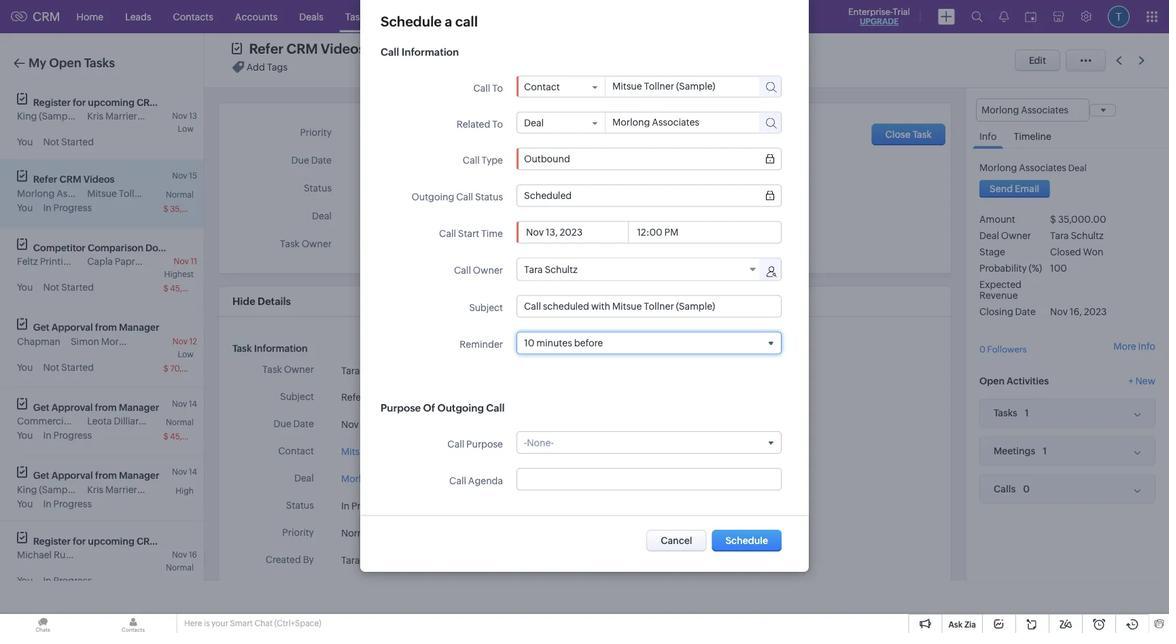 Task type: vqa. For each thing, say whether or not it's contained in the screenshot.
upcoming inside Register for upcoming CRM Webinars Nov 13
yes



Task type: locate. For each thing, give the bounding box(es) containing it.
from up "morasca"
[[95, 322, 117, 333]]

progress down "press"
[[53, 431, 92, 441]]

2 14 from the top
[[189, 468, 197, 477]]

open activities
[[980, 376, 1050, 387]]

1 vertical spatial kris
[[87, 485, 104, 496]]

1 vertical spatial upcoming
[[88, 536, 135, 547]]

0 vertical spatial open
[[49, 56, 81, 70]]

1 vertical spatial apporval
[[52, 471, 93, 482]]

accounts link
[[224, 0, 289, 33]]

morlong associates up competitor
[[17, 188, 104, 199]]

outgoing up call start time
[[412, 192, 455, 203]]

meetings
[[435, 11, 476, 22]]

paprocki
[[115, 256, 153, 267]]

contacts image
[[90, 615, 176, 634]]

2 not started from the top
[[43, 282, 94, 293]]

2 apporval from the top
[[52, 471, 93, 482]]

mitsue tollner (sample) down nov 15
[[87, 188, 190, 199]]

3 not started from the top
[[43, 362, 94, 373]]

1 vertical spatial priority
[[283, 528, 314, 539]]

upcoming up michael ruta (sample) normal
[[88, 536, 135, 547]]

tasks down 'home'
[[84, 56, 115, 70]]

3 started from the top
[[61, 362, 94, 373]]

get for get apporval from manager nov 12
[[33, 322, 50, 333]]

apporval inside get apporval from manager nov 12
[[52, 322, 93, 333]]

35,000.00 up the closed won
[[1059, 214, 1107, 225]]

videos for mitsue tollner (sample)
[[83, 174, 115, 185]]

0 vertical spatial started
[[61, 137, 94, 148]]

for
[[73, 97, 86, 108], [73, 536, 86, 547]]

14 up high
[[189, 468, 197, 477]]

$ up document
[[163, 204, 169, 214]]

commercial press
[[17, 416, 96, 427]]

expected
[[980, 280, 1022, 291]]

register inside register for upcoming crm webinars nov 13
[[33, 97, 71, 108]]

2 $ 45,000.00 from the top
[[163, 433, 212, 442]]

2 horizontal spatial videos
[[390, 392, 420, 403]]

king up michael
[[17, 485, 37, 496]]

register up ruta at the left of page
[[33, 536, 71, 547]]

progress
[[372, 183, 411, 194], [53, 202, 92, 213], [53, 431, 92, 441], [53, 499, 92, 510], [352, 501, 390, 512], [53, 576, 92, 587]]

leota dilliard (sample)
[[87, 416, 186, 427]]

0 vertical spatial get
[[33, 322, 50, 333]]

progress up competitor
[[53, 202, 92, 213]]

progress left the outgoing call status
[[372, 183, 411, 194]]

1 vertical spatial task owner
[[263, 364, 314, 375]]

nov
[[172, 112, 187, 121], [362, 155, 380, 166], [172, 171, 187, 181], [174, 257, 189, 266], [1051, 307, 1069, 318], [173, 337, 188, 346], [172, 400, 187, 409], [341, 419, 359, 430], [172, 468, 187, 477], [172, 551, 187, 560], [434, 584, 450, 593]]

meetings link
[[424, 0, 487, 33]]

0 vertical spatial date
[[311, 155, 332, 166]]

king (sample) down my
[[17, 111, 78, 122]]

1 vertical spatial 15,
[[361, 419, 373, 430]]

(sample) inside michael ruta (sample) normal
[[76, 550, 115, 561]]

get down commercial
[[33, 471, 50, 482]]

progress for get apporval from manager
[[53, 499, 92, 510]]

to right related
[[493, 119, 503, 130]]

from inside get apporval from manager nov 12
[[95, 322, 117, 333]]

task owner up details
[[280, 239, 332, 250]]

1 $ 45,000.00 from the top
[[163, 284, 212, 294]]

1 register from the top
[[33, 97, 71, 108]]

1 vertical spatial 35,000.00
[[1059, 214, 1107, 225]]

1 get from the top
[[33, 322, 50, 333]]

0 vertical spatial refer
[[249, 41, 284, 57]]

2 king (sample) from the top
[[17, 485, 78, 496]]

tara inside field
[[524, 264, 543, 275]]

related
[[457, 119, 491, 130]]

2 started from the top
[[61, 282, 94, 293]]

1 webinars from the top
[[161, 97, 203, 108]]

low for kris marrier (sample)
[[178, 124, 194, 134]]

1 vertical spatial 45,000.00
[[170, 433, 212, 442]]

closed
[[1051, 247, 1082, 258]]

0 vertical spatial king (sample)
[[17, 111, 78, 122]]

mon, 13 nov 2023 10:24 am
[[404, 584, 508, 593]]

call up "call purpose"
[[487, 402, 505, 414]]

kris for in progress
[[87, 485, 104, 496]]

0 vertical spatial upcoming
[[88, 97, 135, 108]]

2 get from the top
[[33, 402, 50, 413]]

activities
[[1007, 376, 1050, 387]]

upcoming for started
[[88, 97, 135, 108]]

1 vertical spatial videos
[[83, 174, 115, 185]]

0 vertical spatial kris
[[87, 111, 104, 122]]

feltz
[[17, 256, 38, 267]]

$ 70,000.00
[[163, 364, 211, 373]]

5 you from the top
[[17, 431, 33, 441]]

10:24
[[473, 584, 494, 593]]

1 horizontal spatial mitsue
[[341, 446, 371, 457]]

0 horizontal spatial 13
[[189, 112, 197, 121]]

kris marrier (sample)
[[87, 111, 178, 122], [87, 485, 178, 496]]

manager inside get apporval from manager nov 12
[[119, 322, 160, 333]]

schultz
[[1072, 231, 1105, 242], [383, 240, 415, 251], [545, 264, 578, 275], [362, 366, 395, 376], [362, 555, 395, 566], [362, 583, 395, 593]]

add
[[247, 61, 265, 72]]

progress for get approval from manager
[[53, 431, 92, 441]]

apporval up the simon
[[52, 322, 93, 333]]

upcoming inside register for upcoming crm webinars nov 16
[[88, 536, 135, 547]]

2 low from the top
[[178, 350, 194, 359]]

for for started
[[73, 97, 86, 108]]

marrier
[[105, 111, 137, 122], [105, 485, 137, 496]]

0 vertical spatial refer crm videos
[[249, 41, 365, 57]]

morlong associates link down timeline
[[980, 163, 1067, 174]]

0 vertical spatial subject
[[469, 303, 503, 314]]

14 down 70,000.00
[[189, 400, 197, 409]]

$ 35,000.00 up the closed won
[[1051, 214, 1107, 225]]

progress down mitsue tollner (sample) link
[[352, 501, 390, 512]]

0 vertical spatial $ 35,000.00
[[163, 204, 212, 214]]

1 vertical spatial manager
[[119, 402, 159, 413]]

manager up simon morasca (sample)
[[119, 322, 160, 333]]

$ up closed
[[1051, 214, 1057, 225]]

from for get apporval from manager
[[95, 471, 117, 482]]

nov inside register for upcoming crm webinars nov 13
[[172, 112, 187, 121]]

0 vertical spatial tasks
[[345, 11, 370, 22]]

info left timeline
[[980, 131, 998, 142]]

2 king from the top
[[17, 485, 37, 496]]

1 horizontal spatial purpose
[[467, 439, 503, 450]]

webinars inside register for upcoming crm webinars nov 16
[[161, 536, 203, 547]]

0 vertical spatial not started
[[43, 137, 94, 148]]

for for progress
[[73, 536, 86, 547]]

Contact field
[[524, 81, 599, 92]]

purpose left of
[[381, 402, 421, 414]]

2 vertical spatial refer
[[341, 392, 365, 403]]

call information
[[381, 46, 459, 58]]

open down 0
[[980, 376, 1005, 387]]

2 vertical spatial from
[[95, 471, 117, 482]]

13
[[189, 112, 197, 121], [425, 584, 433, 593]]

apporval for get apporval from manager nov 12
[[52, 322, 93, 333]]

1 apporval from the top
[[52, 322, 93, 333]]

3 you from the top
[[17, 282, 33, 293]]

tasks left calls 'link' in the top left of the page
[[345, 11, 370, 22]]

0 vertical spatial low
[[178, 124, 194, 134]]

0 vertical spatial mitsue
[[87, 188, 117, 199]]

2 vertical spatial refer crm videos
[[341, 392, 420, 403]]

0 vertical spatial 45,000.00
[[170, 284, 212, 294]]

morlong associates link down mitsue tollner (sample) link
[[341, 472, 428, 486]]

2 45,000.00 from the top
[[170, 433, 212, 442]]

1 vertical spatial kris marrier (sample)
[[87, 485, 178, 496]]

2 vertical spatial started
[[61, 362, 94, 373]]

kris down get apporval from manager
[[87, 485, 104, 496]]

call up start
[[457, 192, 473, 203]]

in for register for upcoming crm webinars
[[43, 576, 52, 587]]

purpose up agenda
[[467, 439, 503, 450]]

None text field
[[606, 77, 748, 96]]

in progress for get apporval from manager
[[43, 499, 92, 510]]

outgoing
[[412, 192, 455, 203], [438, 402, 484, 414]]

0 horizontal spatial mitsue
[[87, 188, 117, 199]]

2 upcoming from the top
[[88, 536, 135, 547]]

minutes
[[537, 338, 573, 349]]

refer crm videos
[[249, 41, 365, 57], [33, 174, 115, 185], [341, 392, 420, 403]]

subject up reminder
[[469, 303, 503, 314]]

get inside get apporval from manager nov 12
[[33, 322, 50, 333]]

my open tasks
[[29, 56, 115, 70]]

1 not started from the top
[[43, 137, 94, 148]]

2 for from the top
[[73, 536, 86, 547]]

2 kris from the top
[[87, 485, 104, 496]]

king (sample) down get apporval from manager
[[17, 485, 78, 496]]

manager up leota dilliard (sample)
[[119, 402, 159, 413]]

1 vertical spatial not started
[[43, 282, 94, 293]]

2 vertical spatial get
[[33, 471, 50, 482]]

more info
[[1114, 341, 1156, 352]]

to for call to
[[493, 83, 503, 94]]

started for printing
[[61, 282, 94, 293]]

priority
[[300, 127, 332, 138], [283, 528, 314, 539]]

subject down task information
[[280, 392, 314, 403]]

due
[[292, 155, 309, 166], [274, 419, 292, 430]]

1 vertical spatial register
[[33, 536, 71, 547]]

nov 14 down $ 70,000.00
[[172, 400, 197, 409]]

king down my
[[17, 111, 37, 122]]

kris for not started
[[87, 111, 104, 122]]

1 vertical spatial get
[[33, 402, 50, 413]]

to for related to
[[493, 119, 503, 130]]

none-
[[527, 438, 554, 449]]

calls
[[391, 11, 413, 22]]

nov 15, 2023
[[362, 155, 418, 166], [341, 419, 398, 430]]

0 vertical spatial tollner
[[119, 188, 149, 199]]

0 vertical spatial from
[[95, 322, 117, 333]]

nov 14 up high
[[172, 468, 197, 477]]

progress for register for upcoming crm webinars
[[53, 576, 92, 587]]

2 webinars from the top
[[161, 536, 203, 547]]

started down the simon
[[61, 362, 94, 373]]

upcoming down the my open tasks
[[88, 97, 135, 108]]

2 vertical spatial not started
[[43, 362, 94, 373]]

call left start
[[439, 229, 456, 239]]

$ down leota dilliard (sample)
[[163, 433, 169, 442]]

1 vertical spatial low
[[178, 350, 194, 359]]

0 vertical spatial videos
[[321, 41, 365, 57]]

2 marrier from the top
[[105, 485, 137, 496]]

in progress
[[362, 183, 411, 194], [43, 202, 92, 213], [43, 431, 92, 441], [43, 499, 92, 510], [341, 501, 390, 512], [43, 576, 92, 587]]

call down schedule
[[381, 46, 400, 58]]

2 to from the top
[[493, 119, 503, 130]]

mitsue tollner (sample) down of
[[341, 446, 444, 457]]

0 horizontal spatial info
[[980, 131, 998, 142]]

nov 14 for leota dilliard (sample)
[[172, 400, 197, 409]]

not started down feltz printing service
[[43, 282, 94, 293]]

1 horizontal spatial subject
[[469, 303, 503, 314]]

1 kris marrier (sample) from the top
[[87, 111, 178, 122]]

1 vertical spatial mitsue tollner (sample)
[[341, 446, 444, 457]]

1 started from the top
[[61, 137, 94, 148]]

1 low from the top
[[178, 124, 194, 134]]

for inside register for upcoming crm webinars nov 13
[[73, 97, 86, 108]]

14
[[189, 400, 197, 409], [189, 468, 197, 477]]

in progress for register for upcoming crm webinars
[[43, 576, 92, 587]]

dilliard
[[114, 416, 145, 427]]

1 14 from the top
[[189, 400, 197, 409]]

not for (sample)
[[43, 137, 59, 148]]

tara schultz
[[1051, 231, 1105, 242], [362, 240, 415, 251], [524, 264, 578, 275], [341, 366, 395, 376], [341, 555, 395, 566], [341, 583, 395, 593]]

for down the my open tasks
[[73, 97, 86, 108]]

get apporval from manager
[[33, 471, 160, 482]]

None text field
[[606, 113, 752, 132], [524, 301, 775, 312], [606, 113, 752, 132], [524, 301, 775, 312]]

1 you from the top
[[17, 137, 33, 148]]

15,
[[381, 155, 393, 166], [361, 419, 373, 430]]

None button
[[980, 180, 1050, 198], [647, 531, 707, 552], [712, 531, 782, 552], [980, 180, 1050, 198], [647, 531, 707, 552], [712, 531, 782, 552]]

task up details
[[280, 239, 300, 250]]

from down leota
[[95, 471, 117, 482]]

0 horizontal spatial tollner
[[119, 188, 149, 199]]

3 from from the top
[[95, 471, 117, 482]]

information for task information
[[254, 343, 308, 354]]

0 horizontal spatial open
[[49, 56, 81, 70]]

crm link
[[11, 10, 60, 24]]

mmm d, yyyy text field
[[524, 227, 629, 238]]

status
[[304, 183, 332, 194], [475, 192, 503, 203], [286, 501, 314, 511]]

1 upcoming from the top
[[88, 97, 135, 108]]

normal inside michael ruta (sample) normal
[[166, 564, 194, 573]]

70,000.00
[[170, 364, 211, 373]]

1 vertical spatial subject
[[280, 392, 314, 403]]

1 king from the top
[[17, 111, 37, 122]]

new
[[1136, 376, 1156, 387]]

call for agenda
[[450, 476, 467, 487]]

2 nov 14 from the top
[[172, 468, 197, 477]]

1 vertical spatial $ 45,000.00
[[163, 433, 212, 442]]

13 right mon,
[[425, 584, 433, 593]]

1 not from the top
[[43, 137, 59, 148]]

outgoing right of
[[438, 402, 484, 414]]

owner
[[1002, 231, 1032, 242], [302, 239, 332, 250], [473, 265, 503, 276], [284, 364, 314, 375]]

1 nov 14 from the top
[[172, 400, 197, 409]]

call for information
[[381, 46, 400, 58]]

1 vertical spatial refer crm videos
[[33, 174, 115, 185]]

zia
[[965, 621, 977, 630]]

tasks inside "link"
[[345, 11, 370, 22]]

for inside register for upcoming crm webinars nov 16
[[73, 536, 86, 547]]

1 horizontal spatial contact
[[524, 81, 560, 92]]

0 vertical spatial king
[[17, 111, 37, 122]]

0 vertical spatial webinars
[[161, 97, 203, 108]]

1 vertical spatial marrier
[[105, 485, 137, 496]]

1 king (sample) from the top
[[17, 111, 78, 122]]

get up commercial
[[33, 402, 50, 413]]

crm
[[33, 10, 60, 24], [287, 41, 318, 57], [137, 97, 159, 108], [59, 174, 81, 185], [367, 392, 388, 403], [137, 536, 159, 547]]

info right more
[[1139, 341, 1156, 352]]

started for (sample)
[[61, 137, 94, 148]]

started down register for upcoming crm webinars nov 13
[[61, 137, 94, 148]]

to up related to
[[493, 83, 503, 94]]

1 horizontal spatial mitsue tollner (sample)
[[341, 446, 444, 457]]

register for not
[[33, 97, 71, 108]]

low up $ 70,000.00
[[178, 350, 194, 359]]

1 vertical spatial king
[[17, 485, 37, 496]]

0 vertical spatial apporval
[[52, 322, 93, 333]]

45,000.00
[[170, 284, 212, 294], [170, 433, 212, 442]]

call left agenda
[[450, 476, 467, 487]]

3 get from the top
[[33, 471, 50, 482]]

1 vertical spatial refer
[[33, 174, 57, 185]]

upcoming inside register for upcoming crm webinars nov 13
[[88, 97, 135, 108]]

information for call information
[[402, 46, 459, 58]]

probability
[[980, 263, 1028, 274]]

subject
[[469, 303, 503, 314], [280, 392, 314, 403]]

not started down register for upcoming crm webinars nov 13
[[43, 137, 94, 148]]

crm inside register for upcoming crm webinars nov 13
[[137, 97, 159, 108]]

commercial
[[17, 416, 71, 427]]

morlong associates down mitsue tollner (sample) link
[[341, 474, 428, 485]]

45,000.00 up high
[[170, 433, 212, 442]]

in progress for refer crm videos
[[43, 202, 92, 213]]

Scheduled field
[[524, 190, 775, 201]]

$ 45,000.00 down leota dilliard (sample)
[[163, 433, 212, 442]]

0 vertical spatial info
[[980, 131, 998, 142]]

progress down ruta at the left of page
[[53, 576, 92, 587]]

apporval down "press"
[[52, 471, 93, 482]]

$ down highest
[[163, 284, 169, 294]]

2 kris marrier (sample) from the top
[[87, 485, 178, 496]]

from
[[95, 322, 117, 333], [95, 402, 117, 413], [95, 471, 117, 482]]

tags
[[267, 61, 288, 72]]

call
[[381, 46, 400, 58], [474, 83, 491, 94], [463, 155, 480, 166], [457, 192, 473, 203], [439, 229, 456, 239], [454, 265, 471, 276], [487, 402, 505, 414], [448, 439, 465, 450], [450, 476, 467, 487]]

2 vertical spatial not
[[43, 362, 59, 373]]

edit button
[[1016, 50, 1061, 71]]

task owner down task information
[[263, 364, 314, 375]]

progress for refer crm videos
[[53, 202, 92, 213]]

1 vertical spatial mitsue
[[341, 446, 371, 457]]

45,000.00 down highest
[[170, 284, 212, 294]]

refer for mitsue
[[33, 174, 57, 185]]

get for get apporval from manager
[[33, 471, 50, 482]]

call down start
[[454, 265, 471, 276]]

get up the chapman
[[33, 322, 50, 333]]

0 vertical spatial to
[[493, 83, 503, 94]]

in progress for get approval from manager
[[43, 431, 92, 441]]

associates down mitsue tollner (sample) link
[[381, 474, 428, 485]]

from up leota
[[95, 402, 117, 413]]

manager down leota dilliard (sample)
[[119, 471, 160, 482]]

low
[[178, 124, 194, 134], [178, 350, 194, 359]]

deals link
[[289, 0, 335, 33]]

not started down the simon
[[43, 362, 94, 373]]

not started for printing
[[43, 282, 94, 293]]

1 horizontal spatial tollner
[[373, 446, 403, 457]]

normal
[[362, 127, 394, 138], [166, 190, 194, 199], [166, 418, 194, 428], [341, 528, 374, 539], [166, 564, 194, 573]]

1 vertical spatial to
[[493, 119, 503, 130]]

7 you from the top
[[17, 576, 33, 587]]

information down schedule a call
[[402, 46, 459, 58]]

$ for leota dilliard (sample)
[[163, 433, 169, 442]]

associates down the outgoing call status
[[401, 211, 449, 222]]

1 kris from the top
[[87, 111, 104, 122]]

morlong associates down the outgoing call status
[[362, 211, 449, 222]]

2 horizontal spatial refer
[[341, 392, 365, 403]]

0 horizontal spatial 15,
[[361, 419, 373, 430]]

2 not from the top
[[43, 282, 59, 293]]

1 horizontal spatial 13
[[425, 584, 433, 593]]

$ 35,000.00 down nov 15
[[163, 204, 212, 214]]

associates down timeline
[[1020, 163, 1067, 174]]

crm inside register for upcoming crm webinars nov 16
[[137, 536, 159, 547]]

kris
[[87, 111, 104, 122], [87, 485, 104, 496]]

you
[[17, 137, 33, 148], [17, 202, 33, 213], [17, 282, 33, 293], [17, 362, 33, 373], [17, 431, 33, 441], [17, 499, 33, 510], [17, 576, 33, 587]]

$ for mitsue tollner (sample)
[[163, 204, 169, 214]]

associates up competitor
[[57, 188, 104, 199]]

1 horizontal spatial information
[[402, 46, 459, 58]]

low up nov 15
[[178, 124, 194, 134]]

1 marrier from the top
[[105, 111, 137, 122]]

created by
[[266, 555, 314, 566]]

35,000.00 down 15 at the left of the page
[[170, 204, 212, 214]]

webinars inside register for upcoming crm webinars nov 13
[[161, 97, 203, 108]]

2 register from the top
[[33, 536, 71, 547]]

1 vertical spatial not
[[43, 282, 59, 293]]

for up ruta at the left of page
[[73, 536, 86, 547]]

1 horizontal spatial videos
[[321, 41, 365, 57]]

call left the type
[[463, 155, 480, 166]]

4 you from the top
[[17, 362, 33, 373]]

0 vertical spatial not
[[43, 137, 59, 148]]

schedule a call
[[381, 14, 478, 29]]

king for get apporval from manager
[[17, 485, 37, 496]]

Tara Schultz field
[[518, 259, 761, 281]]

1 vertical spatial $ 35,000.00
[[1051, 214, 1107, 225]]

highest
[[164, 270, 194, 279]]

started down feltz printing service
[[61, 282, 94, 293]]

1 for from the top
[[73, 97, 86, 108]]

call up related to
[[474, 83, 491, 94]]

1 vertical spatial contact
[[278, 446, 314, 457]]

0 vertical spatial $ 45,000.00
[[163, 284, 212, 294]]

0 horizontal spatial 35,000.00
[[170, 204, 212, 214]]

register inside register for upcoming crm webinars nov 16
[[33, 536, 71, 547]]

0 vertical spatial marrier
[[105, 111, 137, 122]]

next record image
[[1139, 56, 1148, 65]]

2 from from the top
[[95, 402, 117, 413]]

$ 45,000.00
[[163, 284, 212, 294], [163, 433, 212, 442]]

13 up 15 at the left of the page
[[189, 112, 197, 121]]

marrier for in progress
[[105, 485, 137, 496]]

1 vertical spatial outgoing
[[438, 402, 484, 414]]

1 to from the top
[[493, 83, 503, 94]]

in
[[362, 183, 370, 194], [43, 202, 52, 213], [43, 431, 52, 441], [43, 499, 52, 510], [341, 501, 350, 512], [43, 576, 52, 587]]

videos
[[321, 41, 365, 57], [83, 174, 115, 185], [390, 392, 420, 403]]

in for get approval from manager
[[43, 431, 52, 441]]

1 45,000.00 from the top
[[170, 284, 212, 294]]

progress down get apporval from manager
[[53, 499, 92, 510]]

1 from from the top
[[95, 322, 117, 333]]

-
[[524, 438, 527, 449]]

$ left 70,000.00
[[163, 364, 169, 373]]

call for purpose
[[448, 439, 465, 450]]

schedule
[[381, 14, 442, 29]]

apporval for get apporval from manager
[[52, 471, 93, 482]]

morlong associates link down the outgoing call status
[[362, 207, 449, 222]]

morasca
[[101, 336, 139, 347]]

manager for get approval from manager
[[119, 402, 159, 413]]

open right my
[[49, 56, 81, 70]]

register down my
[[33, 97, 71, 108]]

10
[[524, 338, 535, 349]]

$ 45,000.00 down highest
[[163, 284, 212, 294]]

hide details link
[[233, 296, 291, 308]]

morlong
[[980, 163, 1018, 174], [17, 188, 55, 199], [362, 211, 400, 222], [341, 474, 379, 485]]

deal
[[524, 117, 544, 128], [1069, 163, 1087, 174], [312, 211, 332, 222], [980, 231, 1000, 242], [294, 473, 314, 484]]

comparison
[[88, 243, 144, 253]]



Task type: describe. For each thing, give the bounding box(es) containing it.
call for type
[[463, 155, 480, 166]]

1 horizontal spatial 35,000.00
[[1059, 214, 1107, 225]]

0 vertical spatial nov 15, 2023
[[362, 155, 418, 166]]

agenda
[[469, 476, 503, 487]]

0 vertical spatial due
[[292, 155, 309, 166]]

here is your smart chat (ctrl+space)
[[184, 620, 322, 629]]

edit
[[1030, 55, 1047, 66]]

add tags
[[247, 61, 288, 72]]

1 vertical spatial nov 15, 2023
[[341, 419, 398, 430]]

0 followers
[[980, 345, 1028, 355]]

am
[[495, 584, 508, 593]]

2023 up the outgoing call status
[[395, 155, 418, 166]]

task down task information
[[263, 364, 282, 375]]

enterprise-
[[849, 6, 894, 17]]

get for get approval from manager
[[33, 402, 50, 413]]

simon
[[71, 336, 99, 347]]

1 vertical spatial 13
[[425, 584, 433, 593]]

by
[[303, 555, 314, 566]]

upcoming for progress
[[88, 536, 135, 547]]

ask zia
[[949, 621, 977, 630]]

king (sample) for in
[[17, 485, 78, 496]]

refer crm videos for mitsue tollner (sample)
[[33, 174, 115, 185]]

from for get approval from manager
[[95, 402, 117, 413]]

amount
[[980, 214, 1016, 225]]

revenue
[[980, 291, 1019, 301]]

10 minutes before
[[524, 338, 603, 349]]

nov 15
[[172, 171, 197, 181]]

tasks link
[[335, 0, 380, 33]]

high
[[176, 487, 194, 496]]

call owner
[[454, 265, 503, 276]]

outgoing call status
[[412, 192, 503, 203]]

ruta
[[54, 550, 74, 561]]

2023 up mitsue tollner (sample) link
[[375, 419, 398, 430]]

kris marrier (sample) for in progress
[[87, 485, 178, 496]]

2 vertical spatial morlong associates link
[[341, 472, 428, 486]]

deal owner
[[980, 231, 1032, 242]]

call
[[456, 14, 478, 29]]

in for refer crm videos
[[43, 202, 52, 213]]

1 vertical spatial tasks
[[84, 56, 115, 70]]

nov inside register for upcoming crm webinars nov 16
[[172, 551, 187, 560]]

1 vertical spatial morlong associates link
[[362, 207, 449, 222]]

closing
[[980, 307, 1014, 318]]

leads
[[125, 11, 151, 22]]

call for start
[[439, 229, 456, 239]]

closing date
[[980, 307, 1037, 318]]

+
[[1129, 376, 1134, 387]]

call type
[[463, 155, 503, 166]]

0 horizontal spatial contact
[[278, 446, 314, 457]]

michael
[[17, 550, 52, 561]]

task down 'hide'
[[233, 343, 252, 354]]

45,000.00 for leota dilliard (sample)
[[170, 433, 212, 442]]

close task
[[886, 129, 933, 140]]

michael ruta (sample) normal
[[17, 550, 194, 573]]

11
[[191, 257, 197, 266]]

2 vertical spatial date
[[294, 419, 314, 430]]

tara schultz inside field
[[524, 264, 578, 275]]

call agenda
[[450, 476, 503, 487]]

reminder
[[460, 339, 503, 350]]

Deal field
[[524, 117, 599, 128]]

$ 45,000.00 for leota dilliard (sample)
[[163, 433, 212, 442]]

morlong associates deal
[[980, 163, 1087, 174]]

1 horizontal spatial 15,
[[381, 155, 393, 166]]

call to
[[474, 83, 503, 94]]

1 vertical spatial morlong associates
[[362, 211, 449, 222]]

upgrade
[[860, 17, 899, 26]]

press
[[73, 416, 96, 427]]

not for printing
[[43, 282, 59, 293]]

0 vertical spatial contact
[[524, 81, 560, 92]]

nov inside competitor comparison document nov 11
[[174, 257, 189, 266]]

kris marrier (sample) for not started
[[87, 111, 178, 122]]

2 vertical spatial morlong associates
[[341, 474, 428, 485]]

nov 14 for kris marrier (sample)
[[172, 468, 197, 477]]

0 vertical spatial task owner
[[280, 239, 332, 250]]

outbound
[[524, 154, 571, 165]]

printing
[[40, 256, 75, 267]]

deal inside the morlong associates deal
[[1069, 163, 1087, 174]]

2 vertical spatial videos
[[390, 392, 420, 403]]

0 vertical spatial due date
[[292, 155, 332, 166]]

refer for add
[[249, 41, 284, 57]]

from for get apporval from manager nov 12
[[95, 322, 117, 333]]

accounts
[[235, 11, 278, 22]]

get apporval from manager nov 12
[[33, 322, 197, 346]]

6 you from the top
[[17, 499, 33, 510]]

$ for capla paprocki (sample)
[[163, 284, 169, 294]]

purpose of outgoing call
[[381, 402, 505, 414]]

Outbound field
[[524, 154, 775, 165]]

expected revenue
[[980, 280, 1022, 301]]

of
[[424, 402, 436, 414]]

before
[[575, 338, 603, 349]]

schultz inside field
[[545, 264, 578, 275]]

1 vertical spatial date
[[1016, 307, 1037, 318]]

capla
[[87, 256, 113, 267]]

1 vertical spatial info
[[1139, 341, 1156, 352]]

$ 45,000.00 for capla paprocki (sample)
[[163, 284, 212, 294]]

0 vertical spatial purpose
[[381, 402, 421, 414]]

14 for leota dilliard (sample)
[[189, 400, 197, 409]]

webinars for in progress
[[161, 536, 203, 547]]

webinars for not started
[[161, 97, 203, 108]]

competitor comparison document nov 11
[[33, 243, 197, 266]]

leads link
[[114, 0, 162, 33]]

-none-
[[524, 438, 554, 449]]

capla paprocki (sample)
[[87, 256, 195, 267]]

2 you from the top
[[17, 202, 33, 213]]

chapman
[[17, 336, 60, 347]]

info link
[[973, 122, 1004, 149]]

scheduled
[[524, 190, 572, 201]]

manager for get apporval from manager
[[119, 471, 160, 482]]

feltz printing service
[[17, 256, 110, 267]]

14 for kris marrier (sample)
[[189, 468, 197, 477]]

smart
[[230, 620, 253, 629]]

register for in
[[33, 536, 71, 547]]

2023 left 10:24 in the bottom of the page
[[451, 584, 471, 593]]

call for to
[[474, 83, 491, 94]]

+ new
[[1129, 376, 1156, 387]]

16
[[189, 551, 197, 560]]

hh:mm a text field
[[635, 227, 687, 238]]

refer crm videos for add tags
[[249, 41, 365, 57]]

$ for simon morasca (sample)
[[163, 364, 169, 373]]

1 vertical spatial purpose
[[467, 439, 503, 450]]

type
[[482, 155, 503, 166]]

-None- field
[[524, 438, 775, 449]]

in for get apporval from manager
[[43, 499, 52, 510]]

1 vertical spatial tollner
[[373, 446, 403, 457]]

ask
[[949, 621, 963, 630]]

created
[[266, 555, 301, 566]]

your
[[212, 620, 229, 629]]

a
[[445, 14, 453, 29]]

not started for (sample)
[[43, 137, 94, 148]]

nov inside get apporval from manager nov 12
[[173, 337, 188, 346]]

timeline
[[1015, 131, 1052, 142]]

0 horizontal spatial subject
[[280, 392, 314, 403]]

manager for get apporval from manager nov 12
[[119, 322, 160, 333]]

trial
[[894, 6, 911, 17]]

mon,
[[404, 584, 423, 593]]

1 vertical spatial due date
[[274, 419, 314, 430]]

1 vertical spatial open
[[980, 376, 1005, 387]]

calls link
[[380, 0, 424, 33]]

0 vertical spatial morlong associates
[[17, 188, 104, 199]]

1 vertical spatial due
[[274, 419, 292, 430]]

0 vertical spatial outgoing
[[412, 192, 455, 203]]

100
[[1051, 263, 1068, 274]]

13 inside register for upcoming crm webinars nov 13
[[189, 112, 197, 121]]

0 horizontal spatial $ 35,000.00
[[163, 204, 212, 214]]

previous record image
[[1117, 56, 1123, 65]]

king (sample) for not
[[17, 111, 78, 122]]

low for simon morasca (sample)
[[178, 350, 194, 359]]

king for register for upcoming crm webinars
[[17, 111, 37, 122]]

45,000.00 for capla paprocki (sample)
[[170, 284, 212, 294]]

0 vertical spatial morlong associates link
[[980, 163, 1067, 174]]

0 vertical spatial mitsue tollner (sample)
[[87, 188, 190, 199]]

register for upcoming crm webinars nov 16
[[33, 536, 203, 560]]

call for owner
[[454, 265, 471, 276]]

related to
[[457, 119, 503, 130]]

chats image
[[0, 615, 86, 634]]

won
[[1084, 247, 1104, 258]]

hide details
[[233, 296, 291, 308]]

2023 right 16,
[[1085, 307, 1108, 318]]

task right close
[[913, 129, 933, 140]]

marrier for not started
[[105, 111, 137, 122]]

1 horizontal spatial $ 35,000.00
[[1051, 214, 1107, 225]]

videos for add tags
[[321, 41, 365, 57]]

10 minutes before field
[[524, 338, 775, 349]]

here
[[184, 620, 202, 629]]

service
[[77, 256, 110, 267]]

probability (%)
[[980, 263, 1043, 274]]

0 vertical spatial priority
[[300, 127, 332, 138]]

close
[[886, 129, 911, 140]]

(%)
[[1030, 263, 1043, 274]]

closed won
[[1051, 247, 1104, 258]]

3 not from the top
[[43, 362, 59, 373]]

hide
[[233, 296, 256, 308]]



